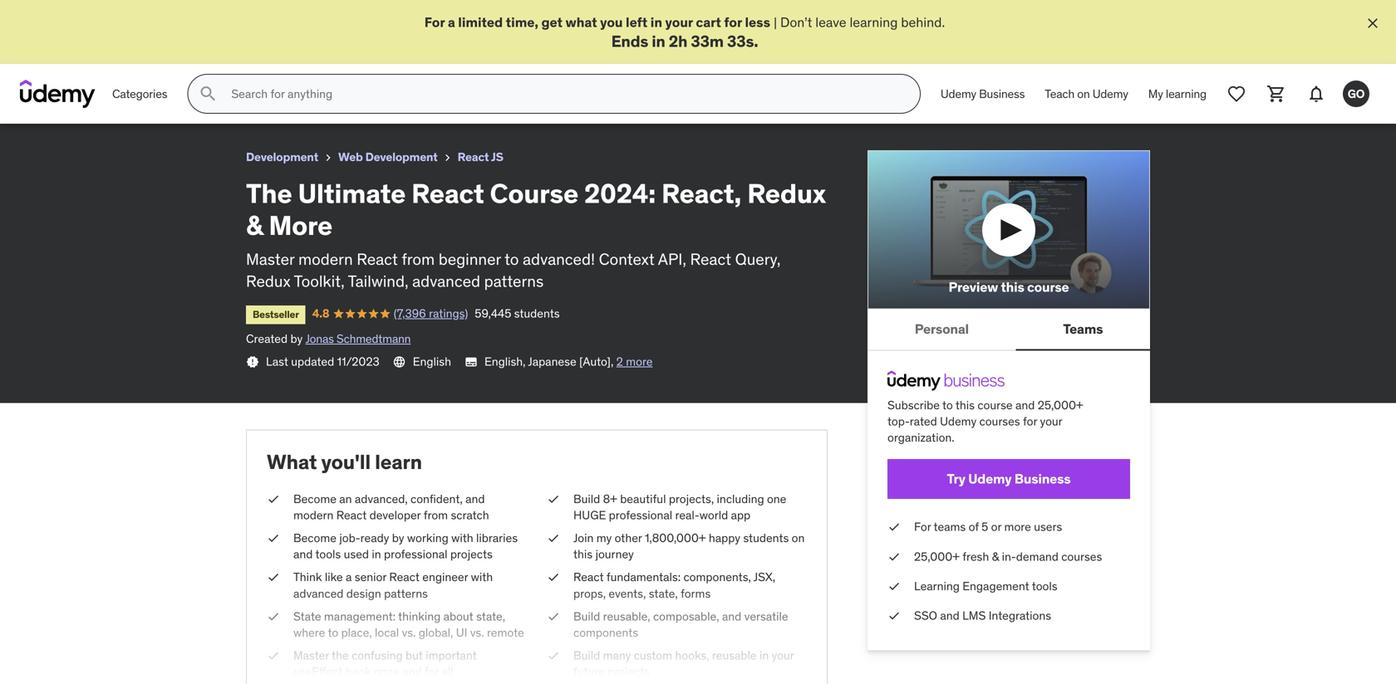 Task type: locate. For each thing, give the bounding box(es) containing it.
to down udemy business image
[[942, 398, 953, 413]]

all
[[442, 665, 453, 680]]

1 vertical spatial master
[[293, 649, 329, 664]]

2 horizontal spatial for
[[1023, 414, 1037, 429]]

js
[[491, 150, 503, 165]]

react down an
[[336, 508, 367, 523]]

3 build from the top
[[573, 649, 600, 664]]

0 horizontal spatial a
[[346, 570, 352, 585]]

master inside the ultimate react course 2024: react, redux & more master modern react from beginner to advanced! context api, react query, redux toolkit, tailwind, advanced patterns
[[246, 249, 295, 269]]

2 vertical spatial for
[[425, 665, 439, 680]]

1 vertical spatial course
[[978, 398, 1013, 413]]

tools
[[315, 547, 341, 562], [1032, 579, 1058, 594]]

25,000+ up learning
[[914, 550, 960, 565]]

real-
[[675, 508, 700, 523]]

0 horizontal spatial for
[[425, 14, 445, 31]]

0 vertical spatial learning
[[850, 14, 898, 31]]

&
[[246, 209, 263, 242], [992, 550, 999, 565]]

vs. right ui
[[470, 626, 484, 641]]

1 vertical spatial by
[[392, 531, 404, 546]]

1 horizontal spatial projects
[[608, 665, 650, 680]]

advanced!
[[523, 249, 595, 269]]

in down 'ready'
[[372, 547, 381, 562]]

professional inside build 8+ beautiful projects, including one huge professional real-world app
[[609, 508, 672, 523]]

become for become job-ready by working with libraries and tools used in professional projects
[[293, 531, 337, 546]]

state management: thinking about state, where to place, local vs. global, ui vs. remote
[[293, 610, 524, 641]]

2 vs. from the left
[[470, 626, 484, 641]]

courses right demand
[[1062, 550, 1102, 565]]

but
[[406, 649, 423, 664]]

1 horizontal spatial advanced
[[412, 271, 480, 291]]

|
[[774, 14, 777, 31]]

categories
[[112, 86, 167, 101]]

to right beginner
[[505, 249, 519, 269]]

react up tailwind,
[[357, 249, 398, 269]]

1 horizontal spatial your
[[772, 649, 794, 664]]

patterns
[[484, 271, 544, 291], [384, 587, 428, 602]]

and up the try udemy business
[[1016, 398, 1035, 413]]

for inside master the confusing but important useeffect hook once and for all
[[425, 665, 439, 680]]

versatile
[[744, 610, 788, 625]]

this down udemy business image
[[956, 398, 975, 413]]

vs. down thinking
[[402, 626, 416, 641]]

react down become job-ready by working with libraries and tools used in professional projects
[[389, 570, 420, 585]]

professional down working
[[384, 547, 448, 562]]

1 horizontal spatial by
[[392, 531, 404, 546]]

design
[[346, 587, 381, 602]]

more right 2
[[626, 354, 653, 369]]

xsmall image
[[441, 151, 454, 165], [246, 356, 259, 369], [267, 491, 280, 508], [547, 491, 560, 508], [267, 531, 280, 547], [547, 531, 560, 547], [888, 549, 901, 566], [267, 570, 280, 586], [547, 570, 560, 586], [888, 579, 901, 595], [888, 608, 901, 625], [547, 609, 560, 625], [547, 648, 560, 665]]

on inside join my other 1,800,000+ happy students on this journey
[[792, 531, 805, 546]]

2 become from the top
[[293, 531, 337, 546]]

react inside become an advanced, confident, and modern react developer from scratch
[[336, 508, 367, 523]]

my
[[1148, 86, 1163, 101]]

from up tailwind,
[[402, 249, 435, 269]]

0 horizontal spatial for
[[425, 665, 439, 680]]

and up think
[[293, 547, 313, 562]]

xsmall image for become an advanced, confident, and modern react developer from scratch
[[267, 491, 280, 508]]

from inside become an advanced, confident, and modern react developer from scratch
[[424, 508, 448, 523]]

udemy up organization.
[[940, 414, 977, 429]]

submit search image
[[198, 84, 218, 104]]

projects inside become job-ready by working with libraries and tools used in professional projects
[[450, 547, 493, 562]]

professional
[[609, 508, 672, 523], [384, 547, 448, 562]]

0 horizontal spatial courses
[[979, 414, 1020, 429]]

2 development from the left
[[365, 150, 438, 165]]

1 horizontal spatial patterns
[[484, 271, 544, 291]]

on
[[1077, 86, 1090, 101], [792, 531, 805, 546]]

for a limited time, get what you left in your cart for less | don't leave learning behind. ends in 2h 33m 33s .
[[425, 14, 945, 51]]

xsmall image
[[322, 151, 335, 165], [888, 520, 901, 536], [267, 609, 280, 625], [267, 648, 280, 665]]

projects down many on the bottom of the page
[[608, 665, 650, 680]]

udemy
[[941, 86, 977, 101], [1093, 86, 1128, 101], [940, 414, 977, 429], [968, 471, 1012, 488]]

master down more at the top left of the page
[[246, 249, 295, 269]]

tools up like
[[315, 547, 341, 562]]

app
[[731, 508, 751, 523]]

students down app
[[743, 531, 789, 546]]

master up useeffect
[[293, 649, 329, 664]]

0 horizontal spatial on
[[792, 531, 805, 546]]

[auto]
[[579, 354, 611, 369]]

students right 59,445
[[514, 306, 560, 321]]

by left jonas on the left of the page
[[290, 332, 303, 346]]

web development
[[338, 150, 438, 165]]

udemy business link
[[931, 74, 1035, 114]]

in inside build many custom hooks, reusable in your future projects
[[760, 649, 769, 664]]

professional inside become job-ready by working with libraries and tools used in professional projects
[[384, 547, 448, 562]]

lms
[[962, 609, 986, 624]]

for for for teams of 5 or more users
[[914, 520, 931, 535]]

udemy inside subscribe to this course and 25,000+ top‑rated udemy courses for your organization.
[[940, 414, 977, 429]]

one
[[767, 492, 787, 507]]

0 vertical spatial from
[[402, 249, 435, 269]]

react fundamentals: components, jsx, props, events, state, forms
[[573, 570, 776, 602]]

0 horizontal spatial projects
[[450, 547, 493, 562]]

courses
[[979, 414, 1020, 429], [1062, 550, 1102, 565]]

leave
[[816, 14, 847, 31]]

course down udemy business image
[[978, 398, 1013, 413]]

0 vertical spatial by
[[290, 332, 303, 346]]

udemy down behind.
[[941, 86, 977, 101]]

reusable
[[712, 649, 757, 664]]

development
[[246, 150, 318, 165], [365, 150, 438, 165]]

and up scratch at the left bottom of page
[[465, 492, 485, 507]]

course up teams
[[1027, 279, 1069, 296]]

tab list
[[868, 310, 1150, 351]]

build inside build many custom hooks, reusable in your future projects
[[573, 649, 600, 664]]

1 vertical spatial become
[[293, 531, 337, 546]]

course inside subscribe to this course and 25,000+ top‑rated udemy courses for your organization.
[[978, 398, 1013, 413]]

1 horizontal spatial courses
[[1062, 550, 1102, 565]]

shopping cart with 0 items image
[[1267, 84, 1287, 104]]

0 horizontal spatial to
[[328, 626, 338, 641]]

modern down the what
[[293, 508, 334, 523]]

hook
[[346, 665, 371, 680]]

senior
[[355, 570, 386, 585]]

25,000+ down teams "button"
[[1038, 398, 1083, 413]]

master
[[246, 249, 295, 269], [293, 649, 329, 664]]

and left versatile
[[722, 610, 742, 625]]

xsmall image for build many custom hooks, reusable in your future projects
[[547, 648, 560, 665]]

personal
[[915, 321, 969, 338]]

1 horizontal spatial learning
[[1166, 86, 1207, 101]]

1 vertical spatial advanced
[[293, 587, 344, 602]]

teach on udemy
[[1045, 86, 1128, 101]]

learning inside the for a limited time, get what you left in your cart for less | don't leave learning behind. ends in 2h 33m 33s .
[[850, 14, 898, 31]]

business inside the try udemy business link
[[1015, 471, 1071, 488]]

1 horizontal spatial tools
[[1032, 579, 1058, 594]]

you'll
[[321, 450, 371, 475]]

ratings)
[[429, 306, 468, 321]]

this inside join my other 1,800,000+ happy students on this journey
[[573, 547, 593, 562]]

0 vertical spatial courses
[[979, 414, 1020, 429]]

xsmall image for become job-ready by working with libraries and tools used in professional projects
[[267, 531, 280, 547]]

think like a senior react engineer with advanced design patterns
[[293, 570, 493, 602]]

a
[[448, 14, 455, 31], [346, 570, 352, 585]]

0 horizontal spatial vs.
[[402, 626, 416, 641]]

& left more at the top left of the page
[[246, 209, 263, 242]]

learning right leave at the right top
[[850, 14, 898, 31]]

1 horizontal spatial 25,000+
[[1038, 398, 1083, 413]]

for up the try udemy business
[[1023, 414, 1037, 429]]

for teams of 5 or more users
[[914, 520, 1062, 535]]

tools down demand
[[1032, 579, 1058, 594]]

build many custom hooks, reusable in your future projects
[[573, 649, 794, 680]]

0 vertical spatial business
[[979, 86, 1025, 101]]

1 vertical spatial modern
[[293, 508, 334, 523]]

on right teach
[[1077, 86, 1090, 101]]

become left an
[[293, 492, 337, 507]]

1 vertical spatial patterns
[[384, 587, 428, 602]]

2 horizontal spatial to
[[942, 398, 953, 413]]

for inside the for a limited time, get what you left in your cart for less | don't leave learning behind. ends in 2h 33m 33s .
[[425, 14, 445, 31]]

0 horizontal spatial &
[[246, 209, 263, 242]]

remote
[[487, 626, 524, 641]]

go
[[1348, 86, 1365, 101]]

0 vertical spatial build
[[573, 492, 600, 507]]

1 build from the top
[[573, 492, 600, 507]]

0 horizontal spatial students
[[514, 306, 560, 321]]

and inside master the confusing but important useeffect hook once and for all
[[402, 665, 422, 680]]

0 vertical spatial projects
[[450, 547, 493, 562]]

this inside subscribe to this course and 25,000+ top‑rated udemy courses for your organization.
[[956, 398, 975, 413]]

development right web
[[365, 150, 438, 165]]

1 vertical spatial professional
[[384, 547, 448, 562]]

2 horizontal spatial your
[[1040, 414, 1062, 429]]

react up props,
[[573, 570, 604, 585]]

0 horizontal spatial learning
[[850, 14, 898, 31]]

with inside "think like a senior react engineer with advanced design patterns"
[[471, 570, 493, 585]]

ui
[[456, 626, 467, 641]]

0 horizontal spatial tools
[[315, 547, 341, 562]]

0 horizontal spatial state,
[[476, 610, 505, 625]]

the
[[332, 649, 349, 664]]

0 vertical spatial with
[[451, 531, 473, 546]]

1 horizontal spatial students
[[743, 531, 789, 546]]

1 vertical spatial build
[[573, 610, 600, 625]]

build down props,
[[573, 610, 600, 625]]

1 vertical spatial on
[[792, 531, 805, 546]]

your left cart
[[665, 14, 693, 31]]

xsmall image left state
[[267, 609, 280, 625]]

subscribe
[[888, 398, 940, 413]]

xsmall image for for teams of 5 or more users
[[888, 520, 901, 536]]

udemy business
[[941, 86, 1025, 101]]

for left 'less'
[[724, 14, 742, 31]]

your down versatile
[[772, 649, 794, 664]]

state, inside state management: thinking about state, where to place, local vs. global, ui vs. remote
[[476, 610, 505, 625]]

(7,396
[[394, 306, 426, 321]]

redux up "bestseller"
[[246, 271, 291, 291]]

business left teach
[[979, 86, 1025, 101]]

from down confident,
[[424, 508, 448, 523]]

1 vertical spatial with
[[471, 570, 493, 585]]

1,800,000+
[[645, 531, 706, 546]]

for left all
[[425, 665, 439, 680]]

become
[[293, 492, 337, 507], [293, 531, 337, 546]]

2 vertical spatial to
[[328, 626, 338, 641]]

1 vertical spatial courses
[[1062, 550, 1102, 565]]

a left limited
[[448, 14, 455, 31]]

students
[[514, 306, 560, 321], [743, 531, 789, 546]]

0 vertical spatial modern
[[298, 249, 353, 269]]

0 vertical spatial professional
[[609, 508, 672, 523]]

& left in-
[[992, 550, 999, 565]]

you
[[600, 14, 623, 31]]

0 vertical spatial for
[[724, 14, 742, 31]]

try udemy business link
[[888, 460, 1130, 500]]

1 vertical spatial business
[[1015, 471, 1071, 488]]

on right 'happy'
[[792, 531, 805, 546]]

this down join
[[573, 547, 593, 562]]

0 horizontal spatial patterns
[[384, 587, 428, 602]]

2 horizontal spatial this
[[1001, 279, 1024, 296]]

for inside subscribe to this course and 25,000+ top‑rated udemy courses for your organization.
[[1023, 414, 1037, 429]]

1 horizontal spatial vs.
[[470, 626, 484, 641]]

react right api,
[[690, 249, 731, 269]]

0 horizontal spatial course
[[978, 398, 1013, 413]]

xsmall image left web
[[322, 151, 335, 165]]

1 vertical spatial more
[[1004, 520, 1031, 535]]

build up 'future'
[[573, 649, 600, 664]]

1 vertical spatial tools
[[1032, 579, 1058, 594]]

to left the "place,"
[[328, 626, 338, 641]]

2 vertical spatial build
[[573, 649, 600, 664]]

and down but at the left bottom of page
[[402, 665, 422, 680]]

in right 'reusable'
[[760, 649, 769, 664]]

course inside button
[[1027, 279, 1069, 296]]

notifications image
[[1307, 84, 1326, 104]]

teach
[[1045, 86, 1075, 101]]

patterns up thinking
[[384, 587, 428, 602]]

your inside build many custom hooks, reusable in your future projects
[[772, 649, 794, 664]]

business up users
[[1015, 471, 1071, 488]]

0 vertical spatial master
[[246, 249, 295, 269]]

projects down libraries in the bottom left of the page
[[450, 547, 493, 562]]

4.8
[[312, 306, 329, 321]]

0 vertical spatial on
[[1077, 86, 1090, 101]]

xsmall image left the
[[267, 648, 280, 665]]

bestseller
[[253, 308, 299, 321]]

1 vertical spatial &
[[992, 550, 999, 565]]

projects inside build many custom hooks, reusable in your future projects
[[608, 665, 650, 680]]

english, japanese [auto] , 2 more
[[484, 354, 653, 369]]

beginner
[[439, 249, 501, 269]]

0 horizontal spatial 25,000+
[[914, 550, 960, 565]]

modern up toolkit, on the top left of the page
[[298, 249, 353, 269]]

build
[[573, 492, 600, 507], [573, 610, 600, 625], [573, 649, 600, 664]]

ready
[[360, 531, 389, 546]]

0 vertical spatial patterns
[[484, 271, 544, 291]]

build inside build reusable, composable, and versatile components
[[573, 610, 600, 625]]

1 horizontal spatial to
[[505, 249, 519, 269]]

to inside state management: thinking about state, where to place, local vs. global, ui vs. remote
[[328, 626, 338, 641]]

1 vertical spatial students
[[743, 531, 789, 546]]

1 horizontal spatial development
[[365, 150, 438, 165]]

0 vertical spatial this
[[1001, 279, 1024, 296]]

build up huge
[[573, 492, 600, 507]]

react down react js link
[[412, 177, 484, 210]]

0 vertical spatial state,
[[649, 587, 678, 602]]

0 horizontal spatial this
[[573, 547, 593, 562]]

other
[[615, 531, 642, 546]]

and inside become job-ready by working with libraries and tools used in professional projects
[[293, 547, 313, 562]]

advanced down beginner
[[412, 271, 480, 291]]

development up the the
[[246, 150, 318, 165]]

web
[[338, 150, 363, 165]]

english
[[413, 354, 451, 369]]

future
[[573, 665, 605, 680]]

become inside become an advanced, confident, and modern react developer from scratch
[[293, 492, 337, 507]]

2 vertical spatial your
[[772, 649, 794, 664]]

advanced down think
[[293, 587, 344, 602]]

2 build from the top
[[573, 610, 600, 625]]

0 vertical spatial advanced
[[412, 271, 480, 291]]

5
[[982, 520, 988, 535]]

professional down beautiful
[[609, 508, 672, 523]]

1 horizontal spatial for
[[914, 520, 931, 535]]

0 horizontal spatial development
[[246, 150, 318, 165]]

1 horizontal spatial this
[[956, 398, 975, 413]]

libraries
[[476, 531, 518, 546]]

0 horizontal spatial by
[[290, 332, 303, 346]]

my
[[597, 531, 612, 546]]

many
[[603, 649, 631, 664]]

created by jonas schmedtmann
[[246, 332, 411, 346]]

0 horizontal spatial redux
[[246, 271, 291, 291]]

1 vertical spatial redux
[[246, 271, 291, 291]]

personal button
[[868, 310, 1016, 349]]

patterns inside "think like a senior react engineer with advanced design patterns"
[[384, 587, 428, 602]]

with right engineer
[[471, 570, 493, 585]]

0 vertical spatial a
[[448, 14, 455, 31]]

learning right my
[[1166, 86, 1207, 101]]

1 horizontal spatial more
[[1004, 520, 1031, 535]]

xsmall image for react fundamentals: components, jsx, props, events, state, forms
[[547, 570, 560, 586]]

this
[[1001, 279, 1024, 296], [956, 398, 975, 413], [573, 547, 593, 562]]

build for build many custom hooks, reusable in your future projects
[[573, 649, 600, 664]]

0 vertical spatial course
[[1027, 279, 1069, 296]]

xsmall image left teams
[[888, 520, 901, 536]]

xsmall image for state management: thinking about state, where to place, local vs. global, ui vs. remote
[[267, 609, 280, 625]]

1 horizontal spatial redux
[[747, 177, 826, 210]]

for left teams
[[914, 520, 931, 535]]

components,
[[684, 570, 751, 585]]

11/2023
[[337, 354, 380, 369]]

1 vertical spatial a
[[346, 570, 352, 585]]

subscribe to this course and 25,000+ top‑rated udemy courses for your organization.
[[888, 398, 1083, 446]]

1 vertical spatial projects
[[608, 665, 650, 680]]

1 vertical spatial state,
[[476, 610, 505, 625]]

udemy image
[[20, 80, 96, 108]]

by down developer
[[392, 531, 404, 546]]

for left limited
[[425, 14, 445, 31]]

this right preview
[[1001, 279, 1024, 296]]

your up the try udemy business
[[1040, 414, 1062, 429]]

courses up the try udemy business
[[979, 414, 1020, 429]]

become left job-
[[293, 531, 337, 546]]

with down scratch at the left bottom of page
[[451, 531, 473, 546]]

2 vertical spatial this
[[573, 547, 593, 562]]

0 vertical spatial your
[[665, 14, 693, 31]]

1 vertical spatial to
[[942, 398, 953, 413]]

modern inside become an advanced, confident, and modern react developer from scratch
[[293, 508, 334, 523]]

& inside the ultimate react course 2024: react, redux & more master modern react from beginner to advanced! context api, react query, redux toolkit, tailwind, advanced patterns
[[246, 209, 263, 242]]

for for for a limited time, get what you left in your cart for less | don't leave learning behind. ends in 2h 33m 33s .
[[425, 14, 445, 31]]

components
[[573, 626, 638, 641]]

more right or
[[1004, 520, 1031, 535]]

patterns up 59,445 students
[[484, 271, 544, 291]]

Search for anything text field
[[228, 80, 900, 108]]

limited
[[458, 14, 503, 31]]

0 horizontal spatial more
[[626, 354, 653, 369]]

course
[[1027, 279, 1069, 296], [978, 398, 1013, 413]]

context
[[599, 249, 655, 269]]

modern inside the ultimate react course 2024: react, redux & more master modern react from beginner to advanced! context api, react query, redux toolkit, tailwind, advanced patterns
[[298, 249, 353, 269]]

a right like
[[346, 570, 352, 585]]

1 horizontal spatial professional
[[609, 508, 672, 523]]

xsmall image for last updated 11/2023
[[246, 356, 259, 369]]

learn
[[375, 450, 422, 475]]

projects
[[450, 547, 493, 562], [608, 665, 650, 680]]

0 horizontal spatial advanced
[[293, 587, 344, 602]]

your inside the for a limited time, get what you left in your cart for less | don't leave learning behind. ends in 2h 33m 33s .
[[665, 14, 693, 31]]

0 vertical spatial &
[[246, 209, 263, 242]]

state, up remote
[[476, 610, 505, 625]]

more
[[626, 354, 653, 369], [1004, 520, 1031, 535]]

redux up 'query,'
[[747, 177, 826, 210]]

course
[[490, 177, 578, 210]]

0 vertical spatial more
[[626, 354, 653, 369]]

the ultimate react course 2024: react, redux & more master modern react from beginner to advanced! context api, react query, redux toolkit, tailwind, advanced patterns
[[246, 177, 826, 291]]

0 horizontal spatial professional
[[384, 547, 448, 562]]

1 horizontal spatial state,
[[649, 587, 678, 602]]

with inside become job-ready by working with libraries and tools used in professional projects
[[451, 531, 473, 546]]

state, down fundamentals:
[[649, 587, 678, 602]]

0 vertical spatial become
[[293, 492, 337, 507]]

preview
[[949, 279, 998, 296]]

teams button
[[1016, 310, 1150, 349]]

become inside become job-ready by working with libraries and tools used in professional projects
[[293, 531, 337, 546]]

1 vertical spatial learning
[[1166, 86, 1207, 101]]

build inside build 8+ beautiful projects, including one huge professional real-world app
[[573, 492, 600, 507]]

1 become from the top
[[293, 492, 337, 507]]



Task type: vqa. For each thing, say whether or not it's contained in the screenshot.
anytime,
no



Task type: describe. For each thing, give the bounding box(es) containing it.
organization.
[[888, 431, 955, 446]]

build reusable, composable, and versatile components
[[573, 610, 788, 641]]

2
[[616, 354, 623, 369]]

xsmall image for master the confusing but important useeffect hook once and for all
[[267, 648, 280, 665]]

advanced inside the ultimate react course 2024: react, redux & more master modern react from beginner to advanced! context api, react query, redux toolkit, tailwind, advanced patterns
[[412, 271, 480, 291]]

query,
[[735, 249, 781, 269]]

in right left
[[651, 14, 662, 31]]

teach on udemy link
[[1035, 74, 1138, 114]]

try
[[947, 471, 966, 488]]

for for subscribe to this course and 25,000+ top‑rated udemy courses for your organization.
[[1023, 414, 1037, 429]]

closed captions image
[[465, 356, 478, 369]]

hooks,
[[675, 649, 709, 664]]

become job-ready by working with libraries and tools used in professional projects
[[293, 531, 518, 562]]

to inside the ultimate react course 2024: react, redux & more master modern react from beginner to advanced! context api, react query, redux toolkit, tailwind, advanced patterns
[[505, 249, 519, 269]]

1 horizontal spatial &
[[992, 550, 999, 565]]

sso
[[914, 609, 937, 624]]

sso and lms integrations
[[914, 609, 1051, 624]]

react left js
[[458, 150, 489, 165]]

1 vs. from the left
[[402, 626, 416, 641]]

top‑rated
[[888, 414, 937, 429]]

for inside the for a limited time, get what you left in your cart for less | don't leave learning behind. ends in 2h 33m 33s .
[[724, 14, 742, 31]]

0 vertical spatial redux
[[747, 177, 826, 210]]

students inside join my other 1,800,000+ happy students on this journey
[[743, 531, 789, 546]]

react inside react fundamentals: components, jsx, props, events, state, forms
[[573, 570, 604, 585]]

important
[[426, 649, 477, 664]]

become for become an advanced, confident, and modern react developer from scratch
[[293, 492, 337, 507]]

think
[[293, 570, 322, 585]]

59,445 students
[[475, 306, 560, 321]]

state, inside react fundamentals: components, jsx, props, events, state, forms
[[649, 587, 678, 602]]

including
[[717, 492, 764, 507]]

go link
[[1336, 74, 1376, 114]]

business inside "udemy business" link
[[979, 86, 1025, 101]]

for for master the confusing but important useeffect hook once and for all
[[425, 665, 439, 680]]

try udemy business
[[947, 471, 1071, 488]]

place,
[[341, 626, 372, 641]]

59,445
[[475, 306, 511, 321]]

join my other 1,800,000+ happy students on this journey
[[573, 531, 805, 562]]

and inside become an advanced, confident, and modern react developer from scratch
[[465, 492, 485, 507]]

xsmall image for join my other 1,800,000+ happy students on this journey
[[547, 531, 560, 547]]

in right ends
[[652, 31, 665, 51]]

2 more button
[[616, 354, 653, 370]]

build for build reusable, composable, and versatile components
[[573, 610, 600, 625]]

wishlist image
[[1227, 84, 1247, 104]]

happy
[[709, 531, 741, 546]]

udemy left my
[[1093, 86, 1128, 101]]

once
[[374, 665, 400, 680]]

and inside build reusable, composable, and versatile components
[[722, 610, 742, 625]]

or
[[991, 520, 1002, 535]]

build for build 8+ beautiful projects, including one huge professional real-world app
[[573, 492, 600, 507]]

to inside subscribe to this course and 25,000+ top‑rated udemy courses for your organization.
[[942, 398, 953, 413]]

preview this course button
[[868, 151, 1150, 310]]

used
[[344, 547, 369, 562]]

this inside button
[[1001, 279, 1024, 296]]

xsmall image for sso and lms integrations
[[888, 608, 901, 625]]

last
[[266, 354, 288, 369]]

ends
[[611, 31, 648, 51]]

confident,
[[411, 492, 463, 507]]

where
[[293, 626, 325, 641]]

users
[[1034, 520, 1062, 535]]

integrations
[[989, 609, 1051, 624]]

close image
[[1365, 15, 1381, 32]]

25,000+ inside subscribe to this course and 25,000+ top‑rated udemy courses for your organization.
[[1038, 398, 1083, 413]]

teams
[[934, 520, 966, 535]]

ultimate
[[298, 177, 406, 210]]

time,
[[506, 14, 539, 31]]

about
[[443, 610, 473, 625]]

xsmall image for build reusable, composable, and versatile components
[[547, 609, 560, 625]]

demand
[[1016, 550, 1059, 565]]

a inside the for a limited time, get what you left in your cart for less | don't leave learning behind. ends in 2h 33m 33s .
[[448, 14, 455, 31]]

events,
[[609, 587, 646, 602]]

tab list containing personal
[[868, 310, 1150, 351]]

from inside the ultimate react course 2024: react, redux & more master modern react from beginner to advanced! context api, react query, redux toolkit, tailwind, advanced patterns
[[402, 249, 435, 269]]

tools inside become job-ready by working with libraries and tools used in professional projects
[[315, 547, 341, 562]]

react inside "think like a senior react engineer with advanced design patterns"
[[389, 570, 420, 585]]

build 8+ beautiful projects, including one huge professional real-world app
[[573, 492, 787, 523]]

xsmall image for learning engagement tools
[[888, 579, 901, 595]]

a inside "think like a senior react engineer with advanced design patterns"
[[346, 570, 352, 585]]

reusable,
[[603, 610, 650, 625]]

,
[[611, 354, 614, 369]]

confusing
[[352, 649, 403, 664]]

course language image
[[393, 356, 406, 369]]

global,
[[419, 626, 453, 641]]

of
[[969, 520, 979, 535]]

udemy right try
[[968, 471, 1012, 488]]

xsmall image for think like a senior react engineer with advanced design patterns
[[267, 570, 280, 586]]

cart
[[696, 14, 721, 31]]

.
[[754, 31, 758, 51]]

what you'll learn
[[267, 450, 422, 475]]

0 vertical spatial students
[[514, 306, 560, 321]]

in inside become job-ready by working with libraries and tools used in professional projects
[[372, 547, 381, 562]]

state
[[293, 610, 321, 625]]

by inside become job-ready by working with libraries and tools used in professional projects
[[392, 531, 404, 546]]

become an advanced, confident, and modern react developer from scratch
[[293, 492, 489, 523]]

patterns inside the ultimate react course 2024: react, redux & more master modern react from beginner to advanced! context api, react query, redux toolkit, tailwind, advanced patterns
[[484, 271, 544, 291]]

tailwind,
[[348, 271, 408, 291]]

your inside subscribe to this course and 25,000+ top‑rated udemy courses for your organization.
[[1040, 414, 1062, 429]]

beautiful
[[620, 492, 666, 507]]

preview this course
[[949, 279, 1069, 296]]

jonas
[[305, 332, 334, 346]]

xsmall image for 25,000+ fresh & in-demand courses
[[888, 549, 901, 566]]

xsmall image for build 8+ beautiful projects, including one huge professional real-world app
[[547, 491, 560, 508]]

world
[[700, 508, 728, 523]]

useeffect
[[293, 665, 343, 680]]

learning engagement tools
[[914, 579, 1058, 594]]

composable,
[[653, 610, 719, 625]]

management:
[[324, 610, 396, 625]]

thinking
[[398, 610, 441, 625]]

master inside master the confusing but important useeffect hook once and for all
[[293, 649, 329, 664]]

1 development from the left
[[246, 150, 318, 165]]

courses inside subscribe to this course and 25,000+ top‑rated udemy courses for your organization.
[[979, 414, 1020, 429]]

an
[[339, 492, 352, 507]]

custom
[[634, 649, 672, 664]]

english, japanese
[[484, 354, 577, 369]]

what
[[566, 14, 597, 31]]

created
[[246, 332, 288, 346]]

and right 'sso'
[[940, 609, 960, 624]]

left
[[626, 14, 648, 31]]

2h 33m 33s
[[669, 31, 754, 51]]

props,
[[573, 587, 606, 602]]

and inside subscribe to this course and 25,000+ top‑rated udemy courses for your organization.
[[1016, 398, 1035, 413]]

don't
[[780, 14, 812, 31]]

advanced inside "think like a senior react engineer with advanced design patterns"
[[293, 587, 344, 602]]

join
[[573, 531, 594, 546]]

udemy business image
[[888, 371, 1005, 391]]

in-
[[1002, 550, 1016, 565]]

1 horizontal spatial on
[[1077, 86, 1090, 101]]



